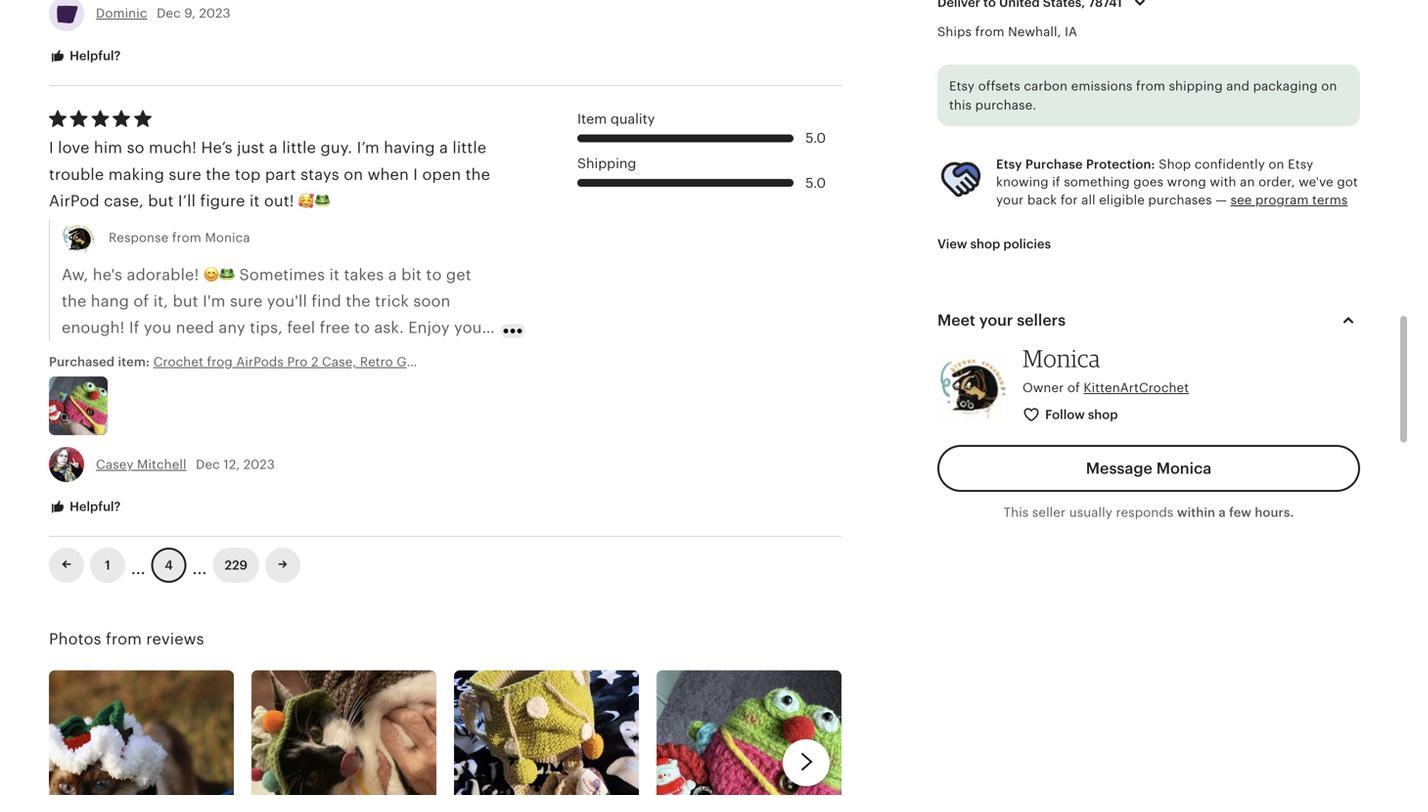 Task type: locate. For each thing, give the bounding box(es) containing it.
little up part
[[282, 139, 316, 157]]

you'll
[[267, 293, 307, 310]]

i left love
[[49, 139, 54, 157]]

monica up within
[[1157, 460, 1212, 478]]

0 vertical spatial helpful? button
[[34, 38, 135, 74]]

shop right view
[[970, 237, 1001, 252]]

see
[[1231, 193, 1252, 207]]

sure up any
[[230, 293, 263, 310]]

on right packaging
[[1322, 79, 1337, 93]]

0 vertical spatial i
[[49, 139, 54, 157]]

2 5.0 from the top
[[806, 175, 826, 191]]

dominic link
[[96, 6, 147, 21]]

a inside aw, he's adorable! 😊🐸 sometimes it takes a bit to get the hang of it, but i'm sure you'll find the trick soon enough! if you need any tips, feel free to ask. enjoy your cute little buddy! 🥰
[[388, 266, 397, 284]]

2 horizontal spatial etsy
[[1288, 157, 1314, 172]]

your right meet
[[979, 312, 1013, 330]]

feel
[[287, 319, 315, 337]]

0 vertical spatial of
[[134, 293, 149, 310]]

1 vertical spatial 2023
[[243, 458, 275, 472]]

response from monica
[[109, 231, 250, 245]]

meet
[[938, 312, 976, 330]]

meet your sellers button
[[920, 297, 1378, 344]]

of left it,
[[134, 293, 149, 310]]

helpful? button down dominic link
[[34, 38, 135, 74]]

0 vertical spatial sure
[[169, 166, 201, 183]]

1 horizontal spatial of
[[1068, 381, 1080, 396]]

it inside aw, he's adorable! 😊🐸 sometimes it takes a bit to get the hang of it, but i'm sure you'll find the trick soon enough! if you need any tips, feel free to ask. enjoy your cute little buddy! 🥰
[[329, 266, 340, 284]]

he's
[[93, 266, 122, 284]]

follow
[[1045, 408, 1085, 422]]

5.0 for shipping
[[806, 175, 826, 191]]

1 vertical spatial dec
[[196, 458, 220, 472]]

on up order,
[[1269, 157, 1285, 172]]

casey mitchell added a photo of their purchase image
[[49, 377, 108, 436]]

etsy for etsy offsets carbon emissions from shipping and packaging on this purchase.
[[949, 79, 975, 93]]

hours.
[[1255, 506, 1294, 520]]

1 vertical spatial helpful?
[[67, 500, 121, 514]]

your down knowing
[[996, 193, 1024, 207]]

policies
[[1004, 237, 1051, 252]]

2023
[[199, 6, 231, 21], [243, 458, 275, 472]]

0 vertical spatial 5.0
[[806, 130, 826, 146]]

1 horizontal spatial etsy
[[996, 157, 1022, 172]]

few
[[1229, 506, 1252, 520]]

the right open
[[466, 166, 490, 183]]

reviews
[[146, 631, 204, 649]]

bit
[[401, 266, 422, 284]]

🥰🐸
[[299, 192, 330, 210]]

i'm
[[203, 293, 226, 310]]

it inside "i love him so much! he's just a little guy. i'm having a little trouble making sure the top part stays on when i open the airpod case, but i'll figure it out! 🥰🐸"
[[250, 192, 260, 210]]

1 horizontal spatial i
[[413, 166, 418, 183]]

open
[[422, 166, 461, 183]]

any
[[219, 319, 246, 337]]

airpod
[[49, 192, 100, 210]]

case,
[[104, 192, 144, 210]]

little up open
[[453, 139, 487, 157]]

on inside "i love him so much! he's just a little guy. i'm having a little trouble making sure the top part stays on when i open the airpod case, but i'll figure it out! 🥰🐸"
[[344, 166, 363, 183]]

shipping
[[1169, 79, 1223, 93]]

part
[[265, 166, 296, 183]]

0 horizontal spatial little
[[100, 346, 134, 363]]

from for reviews
[[106, 631, 142, 649]]

purchased
[[49, 355, 115, 369]]

0 horizontal spatial …
[[131, 551, 146, 580]]

from left shipping
[[1136, 79, 1166, 93]]

2 horizontal spatial monica
[[1157, 460, 1212, 478]]

the
[[206, 166, 231, 183], [466, 166, 490, 183], [62, 293, 87, 310], [346, 293, 371, 310]]

it left out!
[[250, 192, 260, 210]]

knowing
[[996, 175, 1049, 190]]

purchased item:
[[49, 355, 153, 369]]

it
[[250, 192, 260, 210], [329, 266, 340, 284]]

your right enjoy
[[454, 319, 488, 337]]

0 horizontal spatial it
[[250, 192, 260, 210]]

monica down figure
[[205, 231, 250, 245]]

1 horizontal spatial monica
[[1023, 344, 1101, 373]]

him
[[94, 139, 123, 157]]

2023 right the 9,
[[199, 6, 231, 21]]

0 horizontal spatial monica
[[205, 231, 250, 245]]

1 horizontal spatial dec
[[196, 458, 220, 472]]

to right 'bit'
[[426, 266, 442, 284]]

on inside etsy offsets carbon emissions from shipping and packaging on this purchase.
[[1322, 79, 1337, 93]]

helpful? button
[[34, 38, 135, 74], [34, 489, 135, 526]]

aw, he's adorable! 😊🐸 sometimes it takes a bit to get the hang of it, but i'm sure you'll find the trick soon enough! if you need any tips, feel free to ask. enjoy your cute little buddy! 🥰
[[62, 266, 488, 363]]

goes
[[1134, 175, 1164, 190]]

quality
[[611, 111, 655, 127]]

eligible
[[1099, 193, 1145, 207]]

love
[[58, 139, 90, 157]]

i love him so much! he's just a little guy. i'm having a little trouble making sure the top part stays on when i open the airpod case, but i'll figure it out! 🥰🐸
[[49, 139, 490, 210]]

2 vertical spatial monica
[[1157, 460, 1212, 478]]

ask.
[[374, 319, 404, 337]]

item
[[577, 111, 607, 127]]

shop
[[970, 237, 1001, 252], [1088, 408, 1118, 422]]

1 vertical spatial but
[[173, 293, 198, 310]]

etsy up we've
[[1288, 157, 1314, 172]]

1 vertical spatial 5.0
[[806, 175, 826, 191]]

find
[[312, 293, 341, 310]]

0 vertical spatial but
[[148, 192, 174, 210]]

dec left the 9,
[[157, 6, 181, 21]]

enjoy
[[408, 319, 450, 337]]

1 horizontal spatial shop
[[1088, 408, 1118, 422]]

much!
[[149, 139, 197, 157]]

0 horizontal spatial 2023
[[199, 6, 231, 21]]

i
[[49, 139, 54, 157], [413, 166, 418, 183]]

sure inside aw, he's adorable! 😊🐸 sometimes it takes a bit to get the hang of it, but i'm sure you'll find the trick soon enough! if you need any tips, feel free to ask. enjoy your cute little buddy! 🥰
[[230, 293, 263, 310]]

1 horizontal spatial to
[[426, 266, 442, 284]]

on down i'm
[[344, 166, 363, 183]]

sellers
[[1017, 312, 1066, 330]]

it up find
[[329, 266, 340, 284]]

kittenartcrochet link
[[1084, 381, 1189, 396]]

1 5.0 from the top
[[806, 130, 826, 146]]

dec left 12,
[[196, 458, 220, 472]]

0 horizontal spatial sure
[[169, 166, 201, 183]]

a left "few"
[[1219, 506, 1226, 520]]

a left 'bit'
[[388, 266, 397, 284]]

0 horizontal spatial to
[[354, 319, 370, 337]]

but left the "i'll" at the top left
[[148, 192, 174, 210]]

your
[[996, 193, 1024, 207], [979, 312, 1013, 330], [454, 319, 488, 337]]

1 vertical spatial shop
[[1088, 408, 1118, 422]]

sure up the "i'll" at the top left
[[169, 166, 201, 183]]

of
[[134, 293, 149, 310], [1068, 381, 1080, 396]]

hang
[[91, 293, 129, 310]]

1 link
[[90, 548, 125, 584]]

of up follow shop button
[[1068, 381, 1080, 396]]

from for newhall,
[[975, 25, 1005, 39]]

2 horizontal spatial little
[[453, 139, 487, 157]]

i'm
[[357, 139, 380, 157]]

… right 4 link
[[193, 551, 207, 580]]

0 vertical spatial shop
[[970, 237, 1001, 252]]

your inside shop confidently on etsy knowing if something goes wrong with an order, we've got your back for all eligible purchases —
[[996, 193, 1024, 207]]

when
[[368, 166, 409, 183]]

a up open
[[439, 139, 448, 157]]

etsy inside shop confidently on etsy knowing if something goes wrong with an order, we've got your back for all eligible purchases —
[[1288, 157, 1314, 172]]

you
[[144, 319, 172, 337]]

it,
[[153, 293, 168, 310]]

… left 4
[[131, 551, 146, 580]]

1 horizontal spatial …
[[193, 551, 207, 580]]

see program terms
[[1231, 193, 1348, 207]]

i left open
[[413, 166, 418, 183]]

if
[[1052, 175, 1061, 190]]

2023 right 12,
[[243, 458, 275, 472]]

shop right follow
[[1088, 408, 1118, 422]]

from right ships
[[975, 25, 1005, 39]]

helpful? button down casey
[[34, 489, 135, 526]]

but inside "i love him so much! he's just a little guy. i'm having a little trouble making sure the top part stays on when i open the airpod case, but i'll figure it out! 🥰🐸"
[[148, 192, 174, 210]]

but right it,
[[173, 293, 198, 310]]

sure inside "i love him so much! he's just a little guy. i'm having a little trouble making sure the top part stays on when i open the airpod case, but i'll figure it out! 🥰🐸"
[[169, 166, 201, 183]]

monica
[[205, 231, 250, 245], [1023, 344, 1101, 373], [1157, 460, 1212, 478]]

0 vertical spatial to
[[426, 266, 442, 284]]

an
[[1240, 175, 1255, 190]]

1 helpful? from the top
[[67, 48, 121, 63]]

0 vertical spatial it
[[250, 192, 260, 210]]

to left ask.
[[354, 319, 370, 337]]

monica up owner
[[1023, 344, 1101, 373]]

0 horizontal spatial dec
[[157, 6, 181, 21]]

😊🐸
[[203, 266, 235, 284]]

takes
[[344, 266, 384, 284]]

…
[[131, 551, 146, 580], [193, 551, 207, 580]]

of inside monica owner of kittenartcrochet
[[1068, 381, 1080, 396]]

with
[[1210, 175, 1237, 190]]

1 horizontal spatial it
[[329, 266, 340, 284]]

0 horizontal spatial shop
[[970, 237, 1001, 252]]

monica inside monica owner of kittenartcrochet
[[1023, 344, 1101, 373]]

get
[[446, 266, 471, 284]]

meet your sellers
[[938, 312, 1066, 330]]

helpful? for 2nd helpful? button from the bottom of the page
[[67, 48, 121, 63]]

little down if
[[100, 346, 134, 363]]

1 helpful? button from the top
[[34, 38, 135, 74]]

monica image
[[938, 350, 1011, 423]]

2 helpful? from the top
[[67, 500, 121, 514]]

from down the "i'll" at the top left
[[172, 231, 201, 245]]

and
[[1227, 79, 1250, 93]]

1 horizontal spatial sure
[[230, 293, 263, 310]]

helpful? down casey
[[67, 500, 121, 514]]

5.0 for item quality
[[806, 130, 826, 146]]

0 horizontal spatial on
[[344, 166, 363, 183]]

item quality
[[577, 111, 655, 127]]

1 vertical spatial of
[[1068, 381, 1080, 396]]

etsy up knowing
[[996, 157, 1022, 172]]

2 horizontal spatial on
[[1322, 79, 1337, 93]]

purchases
[[1148, 193, 1212, 207]]

1 vertical spatial i
[[413, 166, 418, 183]]

0 vertical spatial helpful?
[[67, 48, 121, 63]]

the down aw,
[[62, 293, 87, 310]]

response
[[109, 231, 169, 245]]

from right photos
[[106, 631, 142, 649]]

1 vertical spatial it
[[329, 266, 340, 284]]

helpful? down dominic link
[[67, 48, 121, 63]]

we've
[[1299, 175, 1334, 190]]

etsy up this
[[949, 79, 975, 93]]

etsy inside etsy offsets carbon emissions from shipping and packaging on this purchase.
[[949, 79, 975, 93]]

1 vertical spatial helpful? button
[[34, 489, 135, 526]]

etsy
[[949, 79, 975, 93], [996, 157, 1022, 172], [1288, 157, 1314, 172]]

1 vertical spatial monica
[[1023, 344, 1101, 373]]

1 … from the left
[[131, 551, 146, 580]]

to
[[426, 266, 442, 284], [354, 319, 370, 337]]

1 horizontal spatial on
[[1269, 157, 1285, 172]]

0 vertical spatial 2023
[[199, 6, 231, 21]]

0 horizontal spatial etsy
[[949, 79, 975, 93]]

buddy!
[[138, 346, 192, 363]]

seller
[[1032, 506, 1066, 520]]

0 horizontal spatial of
[[134, 293, 149, 310]]

1 vertical spatial sure
[[230, 293, 263, 310]]

message monica
[[1086, 460, 1212, 478]]

2 … from the left
[[193, 551, 207, 580]]

protection:
[[1086, 157, 1155, 172]]

usually
[[1069, 506, 1113, 520]]

shipping
[[577, 156, 636, 171]]

helpful? for first helpful? button from the bottom of the page
[[67, 500, 121, 514]]



Task type: describe. For each thing, give the bounding box(es) containing it.
ships
[[938, 25, 972, 39]]

from for monica
[[172, 231, 201, 245]]

etsy for etsy purchase protection:
[[996, 157, 1022, 172]]

so
[[127, 139, 144, 157]]

stays
[[301, 166, 339, 183]]

kittenartcrochet
[[1084, 381, 1189, 396]]

monica owner of kittenartcrochet
[[1023, 344, 1189, 396]]

little inside aw, he's adorable! 😊🐸 sometimes it takes a bit to get the hang of it, but i'm sure you'll find the trick soon enough! if you need any tips, feel free to ask. enjoy your cute little buddy! 🥰
[[100, 346, 134, 363]]

2 helpful? button from the top
[[34, 489, 135, 526]]

purchase.
[[975, 98, 1037, 112]]

emissions
[[1071, 79, 1133, 93]]

1 horizontal spatial little
[[282, 139, 316, 157]]

something
[[1064, 175, 1130, 190]]

message
[[1086, 460, 1153, 478]]

1 vertical spatial to
[[354, 319, 370, 337]]

free
[[320, 319, 350, 337]]

etsy purchase protection:
[[996, 157, 1155, 172]]

for
[[1061, 193, 1078, 207]]

shop for follow
[[1088, 408, 1118, 422]]

0 vertical spatial monica
[[205, 231, 250, 245]]

shop
[[1159, 157, 1191, 172]]

this seller usually responds within a few hours.
[[1004, 506, 1294, 520]]

view shop policies button
[[923, 227, 1066, 262]]

he's
[[201, 139, 233, 157]]

having
[[384, 139, 435, 157]]

but inside aw, he's adorable! 😊🐸 sometimes it takes a bit to get the hang of it, but i'm sure you'll find the trick soon enough! if you need any tips, feel free to ask. enjoy your cute little buddy! 🥰
[[173, 293, 198, 310]]

figure
[[200, 192, 245, 210]]

if
[[129, 319, 140, 337]]

need
[[176, 319, 214, 337]]

of inside aw, he's adorable! 😊🐸 sometimes it takes a bit to get the hang of it, but i'm sure you'll find the trick soon enough! if you need any tips, feel free to ask. enjoy your cute little buddy! 🥰
[[134, 293, 149, 310]]

a right just
[[269, 139, 278, 157]]

casey mitchell dec 12, 2023
[[96, 458, 275, 472]]

wrong
[[1167, 175, 1207, 190]]

mitchell
[[137, 458, 187, 472]]

photos from reviews
[[49, 631, 204, 649]]

top
[[235, 166, 261, 183]]

your inside dropdown button
[[979, 312, 1013, 330]]

guy.
[[320, 139, 353, 157]]

owner
[[1023, 381, 1064, 396]]

confidently
[[1195, 157, 1265, 172]]

from inside etsy offsets carbon emissions from shipping and packaging on this purchase.
[[1136, 79, 1166, 93]]

i'll
[[178, 192, 196, 210]]

the down he's
[[206, 166, 231, 183]]

shop confidently on etsy knowing if something goes wrong with an order, we've got your back for all eligible purchases —
[[996, 157, 1358, 207]]

terms
[[1312, 193, 1348, 207]]

0 horizontal spatial i
[[49, 139, 54, 157]]

casey
[[96, 458, 134, 472]]

🥰
[[196, 346, 212, 363]]

enough!
[[62, 319, 125, 337]]

soon
[[413, 293, 451, 310]]

0 vertical spatial dec
[[157, 6, 181, 21]]

trick
[[375, 293, 409, 310]]

packaging
[[1253, 79, 1318, 93]]

monica inside button
[[1157, 460, 1212, 478]]

back
[[1027, 193, 1057, 207]]

your inside aw, he's adorable! 😊🐸 sometimes it takes a bit to get the hang of it, but i'm sure you'll find the trick soon enough! if you need any tips, feel free to ask. enjoy your cute little buddy! 🥰
[[454, 319, 488, 337]]

cute
[[62, 346, 96, 363]]

purchase
[[1026, 157, 1083, 172]]

dominic
[[96, 6, 147, 21]]

photos
[[49, 631, 101, 649]]

the down takes
[[346, 293, 371, 310]]

got
[[1337, 175, 1358, 190]]

4
[[165, 558, 173, 573]]

dominic dec 9, 2023
[[96, 6, 231, 21]]

trouble
[[49, 166, 104, 183]]

item:
[[118, 355, 150, 369]]

1 horizontal spatial 2023
[[243, 458, 275, 472]]

this
[[949, 98, 972, 112]]

4 link
[[151, 548, 187, 584]]

out!
[[264, 192, 294, 210]]

on inside shop confidently on etsy knowing if something goes wrong with an order, we've got your back for all eligible purchases —
[[1269, 157, 1285, 172]]

12,
[[224, 458, 240, 472]]

program
[[1256, 193, 1309, 207]]

9,
[[184, 6, 196, 21]]

1
[[105, 558, 110, 573]]

this
[[1004, 506, 1029, 520]]

follow shop
[[1045, 408, 1118, 422]]

just
[[237, 139, 265, 157]]

tips,
[[250, 319, 283, 337]]

follow shop button
[[1008, 397, 1135, 434]]

aw,
[[62, 266, 88, 284]]

carbon
[[1024, 79, 1068, 93]]

—
[[1216, 193, 1227, 207]]

within
[[1177, 506, 1216, 520]]

message monica button
[[938, 445, 1360, 492]]

ships from newhall, ia
[[938, 25, 1078, 39]]

newhall,
[[1008, 25, 1061, 39]]

sometimes
[[239, 266, 325, 284]]

shop for view
[[970, 237, 1001, 252]]



Task type: vqa. For each thing, say whether or not it's contained in the screenshot.
second Helpful? button from the bottom of the page
yes



